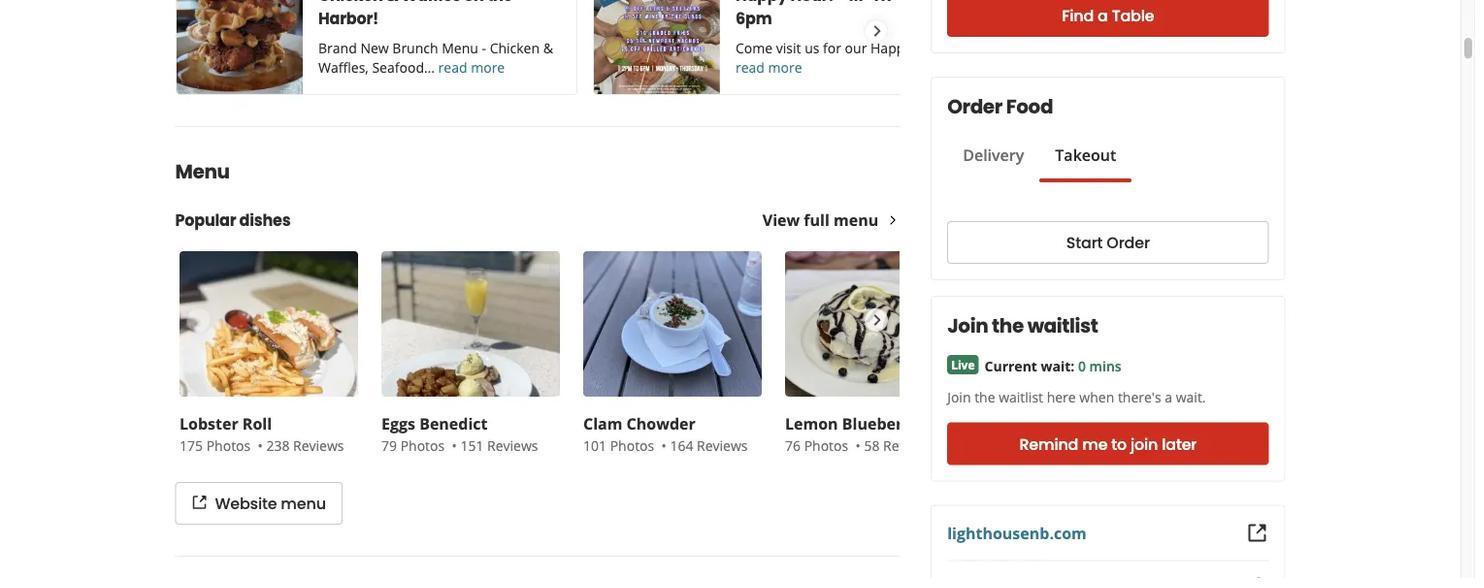 Task type: locate. For each thing, give the bounding box(es) containing it.
mins
[[1090, 357, 1122, 376]]

current
[[985, 357, 1038, 376]]

to inside happy hour! - m-th - 2pm to 6pm come visit us for our happy hour!… read more
[[944, 0, 960, 6]]

the inside chicken & waffles on the harbor!
[[487, 0, 512, 6]]

0 vertical spatial &
[[386, 0, 398, 6]]

tab list
[[948, 144, 1132, 183]]

0 horizontal spatial chicken
[[318, 0, 383, 6]]

2 next image from the top
[[866, 309, 888, 332]]

eggs
[[381, 414, 415, 434]]

1 reviews from the left
[[293, 436, 344, 455]]

website
[[215, 493, 277, 515]]

wait.
[[1176, 388, 1206, 407]]

photos down eggs
[[400, 436, 444, 455]]

food
[[1007, 93, 1054, 120]]

dishes
[[239, 209, 291, 231]]

website menu link
[[175, 483, 343, 525]]

2 photos from the left
[[400, 436, 444, 455]]

read down come in the top of the page
[[735, 58, 764, 76]]

1 vertical spatial next image
[[866, 309, 888, 332]]

next image
[[866, 19, 888, 43], [866, 309, 888, 332]]

chicken
[[318, 0, 383, 6], [489, 38, 539, 57]]

join up ricotta
[[948, 388, 971, 407]]

clam
[[583, 414, 622, 434]]

0 horizontal spatial a
[[1098, 5, 1108, 27]]

come
[[735, 38, 772, 57]]

1 vertical spatial a
[[1165, 388, 1173, 407]]

there's
[[1118, 388, 1162, 407]]

- left m-
[[837, 0, 846, 6]]

menu element
[[144, 126, 978, 525]]

reviews for roll
[[293, 436, 344, 455]]

0 horizontal spatial menu
[[175, 158, 230, 185]]

chicken & waffles on the harbor!
[[318, 0, 512, 29]]

1 vertical spatial &
[[543, 38, 553, 57]]

clam chowder 101 photos
[[583, 414, 695, 455]]

reviews right 238
[[293, 436, 344, 455]]

wait:
[[1041, 357, 1075, 376]]

a right find
[[1098, 5, 1108, 27]]

1 vertical spatial order
[[1107, 232, 1150, 254]]

more inside happy hour! - m-th - 2pm to 6pm come visit us for our happy hour!… read more
[[768, 58, 802, 76]]

more
[[471, 58, 505, 76], [768, 58, 802, 76]]

a
[[1098, 5, 1108, 27], [1165, 388, 1173, 407]]

find a table link
[[948, 0, 1269, 37]]

0 vertical spatial menu
[[834, 210, 879, 231]]

menu inside website menu link
[[281, 493, 326, 515]]

1 vertical spatial waitlist
[[999, 388, 1044, 407]]

lobster roll 175 photos
[[179, 414, 271, 455]]

happy right the our
[[870, 38, 911, 57]]

-
[[837, 0, 846, 6], [894, 0, 903, 6], [482, 38, 486, 57]]

to right me at the right
[[1112, 433, 1127, 455]]

1 horizontal spatial to
[[1112, 433, 1127, 455]]

for
[[823, 38, 841, 57]]

1 horizontal spatial read
[[735, 58, 764, 76]]

1 vertical spatial chicken
[[489, 38, 539, 57]]

ricotta
[[923, 414, 978, 434]]

1 horizontal spatial a
[[1165, 388, 1173, 407]]

the
[[487, 0, 512, 6], [992, 313, 1024, 340], [975, 388, 996, 407]]

order right start
[[1107, 232, 1150, 254]]

photos inside clam chowder 101 photos
[[610, 436, 654, 455]]

read inside happy hour! - m-th - 2pm to 6pm come visit us for our happy hour!… read more
[[735, 58, 764, 76]]

0 horizontal spatial -
[[482, 38, 486, 57]]

chicken up "read more"
[[489, 38, 539, 57]]

next image for previous icon
[[866, 309, 888, 332]]

chicken up harbor!
[[318, 0, 383, 6]]

0 vertical spatial the
[[487, 0, 512, 6]]

0 horizontal spatial read
[[438, 58, 467, 76]]

2 join from the top
[[948, 388, 971, 407]]

1 vertical spatial the
[[992, 313, 1024, 340]]

151 reviews
[[460, 436, 538, 455]]

238
[[266, 436, 289, 455]]

0 vertical spatial order
[[948, 93, 1003, 120]]

join
[[1131, 433, 1158, 455]]

4 reviews from the left
[[883, 436, 934, 455]]

2 reviews from the left
[[487, 436, 538, 455]]

24 external link v2 image
[[1246, 522, 1269, 545]]

reviews for blueberry
[[883, 436, 934, 455]]

photos
[[206, 436, 250, 455], [400, 436, 444, 455], [610, 436, 654, 455], [804, 436, 848, 455]]

menu inside "element"
[[175, 158, 230, 185]]

3 reviews from the left
[[697, 436, 748, 455]]

photos down lobster
[[206, 436, 250, 455]]

waitlist down the current
[[999, 388, 1044, 407]]

1 vertical spatial menu
[[175, 158, 230, 185]]

photos down chowder
[[610, 436, 654, 455]]

find a table
[[1062, 5, 1155, 27]]

0 horizontal spatial more
[[471, 58, 505, 76]]

1 next image from the top
[[866, 19, 888, 43]]

0 vertical spatial waitlist
[[1028, 313, 1098, 340]]

1 join from the top
[[948, 313, 989, 340]]

1 horizontal spatial happy
[[870, 38, 911, 57]]

1 horizontal spatial chicken
[[489, 38, 539, 57]]

roll
[[242, 414, 271, 434]]

1 horizontal spatial order
[[1107, 232, 1150, 254]]

0 vertical spatial a
[[1098, 5, 1108, 27]]

to right 2pm
[[944, 0, 960, 6]]

new
[[360, 38, 389, 57]]

join for join the waitlist here when there's a wait.
[[948, 388, 971, 407]]

live current wait: 0 mins
[[952, 357, 1122, 376]]

menu
[[834, 210, 879, 231], [281, 493, 326, 515]]

the down live
[[975, 388, 996, 407]]

here
[[1047, 388, 1076, 407]]

takeout tab panel
[[948, 183, 1132, 190]]

reviews
[[293, 436, 344, 455], [487, 436, 538, 455], [697, 436, 748, 455], [883, 436, 934, 455]]

read right the seafood…
[[438, 58, 467, 76]]

0 vertical spatial join
[[948, 313, 989, 340]]

find
[[1062, 5, 1094, 27]]

lobster roll image
[[179, 251, 358, 397]]

1 vertical spatial menu
[[281, 493, 326, 515]]

0 vertical spatial menu
[[441, 38, 478, 57]]

view full menu
[[763, 210, 879, 231]]

the up the current
[[992, 313, 1024, 340]]

blueberry
[[842, 414, 919, 434]]

to
[[944, 0, 960, 6], [1112, 433, 1127, 455]]

photos down lemon
[[804, 436, 848, 455]]

2 vertical spatial the
[[975, 388, 996, 407]]

101
[[583, 436, 606, 455]]

brand
[[318, 38, 357, 57]]

read
[[438, 58, 467, 76], [735, 58, 764, 76]]

1 vertical spatial to
[[1112, 433, 1127, 455]]

reviews down blueberry
[[883, 436, 934, 455]]

order
[[948, 93, 1003, 120], [1107, 232, 1150, 254]]

&
[[386, 0, 398, 6], [543, 38, 553, 57]]

join up live
[[948, 313, 989, 340]]

our
[[845, 38, 867, 57]]

menu left 14 chevron right outline icon
[[834, 210, 879, 231]]

0 horizontal spatial to
[[944, 0, 960, 6]]

start order
[[1067, 232, 1150, 254]]

1 horizontal spatial menu
[[441, 38, 478, 57]]

order up delivery
[[948, 93, 1003, 120]]

reviews right 151
[[487, 436, 538, 455]]

waitlist for join the waitlist
[[1028, 313, 1098, 340]]

0 horizontal spatial menu
[[281, 493, 326, 515]]

1 horizontal spatial -
[[837, 0, 846, 6]]

0 vertical spatial happy
[[735, 0, 787, 6]]

4 photos from the left
[[804, 436, 848, 455]]

happy up 6pm
[[735, 0, 787, 6]]

waitlist up "wait:"
[[1028, 313, 1098, 340]]

0 vertical spatial next image
[[866, 19, 888, 43]]

start
[[1067, 232, 1103, 254]]

2 more from the left
[[768, 58, 802, 76]]

popular
[[175, 209, 236, 231]]

visit
[[776, 38, 801, 57]]

1 vertical spatial join
[[948, 388, 971, 407]]

3 photos from the left
[[610, 436, 654, 455]]

reviews right 164
[[697, 436, 748, 455]]

menu right website
[[281, 493, 326, 515]]

waitlist
[[1028, 313, 1098, 340], [999, 388, 1044, 407]]

join
[[948, 313, 989, 340], [948, 388, 971, 407]]

m-
[[849, 0, 872, 6]]

more down visit
[[768, 58, 802, 76]]

menu up popular on the top
[[175, 158, 230, 185]]

photos for roll
[[206, 436, 250, 455]]

photos inside the 'eggs benedict 79 photos'
[[400, 436, 444, 455]]

more down on
[[471, 58, 505, 76]]

& inside chicken & waffles on the harbor!
[[386, 0, 398, 6]]

1 photos from the left
[[206, 436, 250, 455]]

menu up "read more"
[[441, 38, 478, 57]]

1 horizontal spatial menu
[[834, 210, 879, 231]]

- right the th
[[894, 0, 903, 6]]

us
[[805, 38, 819, 57]]

photos inside lobster roll 175 photos
[[206, 436, 250, 455]]

175
[[179, 436, 202, 455]]

clam chowder image
[[583, 251, 762, 397]]

- up "read more"
[[482, 38, 486, 57]]

238 reviews
[[266, 436, 344, 455]]

1 horizontal spatial &
[[543, 38, 553, 57]]

seafood…
[[372, 58, 434, 76]]

happy hour! - m-th - 2pm to 6pm image
[[594, 0, 720, 94]]

0 vertical spatial chicken
[[318, 0, 383, 6]]

chicken inside chicken & waffles on the harbor!
[[318, 0, 383, 6]]

when
[[1080, 388, 1115, 407]]

1 horizontal spatial more
[[768, 58, 802, 76]]

0 horizontal spatial &
[[386, 0, 398, 6]]

the right on
[[487, 0, 512, 6]]

& inside the brand new brunch menu - chicken & waffles, seafood…
[[543, 38, 553, 57]]

menu
[[441, 38, 478, 57], [175, 158, 230, 185]]

read more
[[438, 58, 505, 76]]

2 read from the left
[[735, 58, 764, 76]]

0 vertical spatial to
[[944, 0, 960, 6]]

164
[[670, 436, 693, 455]]

delivery
[[963, 145, 1025, 166]]

a left wait.
[[1165, 388, 1173, 407]]



Task type: vqa. For each thing, say whether or not it's contained in the screenshot.
'a' to the left
yes



Task type: describe. For each thing, give the bounding box(es) containing it.
hour!
[[790, 0, 834, 6]]

the for join the waitlist here when there's a wait.
[[975, 388, 996, 407]]

happy hour! - m-th - 2pm to 6pm come visit us for our happy hour!… read more
[[735, 0, 961, 76]]

previous image
[[187, 309, 209, 332]]

2 horizontal spatial -
[[894, 0, 903, 6]]

1 read from the left
[[438, 58, 467, 76]]

photos inside lemon blueberry ricotta 76 photos
[[804, 436, 848, 455]]

2pm
[[906, 0, 941, 6]]

later
[[1162, 433, 1197, 455]]

live
[[952, 357, 975, 373]]

reviews for benedict
[[487, 436, 538, 455]]

0
[[1079, 357, 1086, 376]]

join for join the waitlist
[[948, 313, 989, 340]]

me
[[1083, 433, 1108, 455]]

remind
[[1020, 433, 1079, 455]]

eggs benedict 79 photos
[[381, 414, 487, 455]]

76
[[785, 436, 800, 455]]

hour!…
[[915, 38, 961, 57]]

to inside button
[[1112, 433, 1127, 455]]

chowder
[[626, 414, 695, 434]]

the for join the waitlist
[[992, 313, 1024, 340]]

join the waitlist here when there's a wait.
[[948, 388, 1206, 407]]

website menu
[[215, 493, 326, 515]]

th
[[872, 0, 891, 6]]

order food
[[948, 93, 1054, 120]]

photos for chowder
[[610, 436, 654, 455]]

0 horizontal spatial happy
[[735, 0, 787, 6]]

lemon blueberry ricotta 76 photos
[[785, 414, 978, 455]]

lighthousenb.com link
[[948, 523, 1087, 544]]

151
[[460, 436, 483, 455]]

reviews for chowder
[[697, 436, 748, 455]]

14 chevron right outline image
[[887, 214, 900, 227]]

eggs benedict image
[[381, 251, 560, 397]]

harbor!
[[318, 7, 378, 29]]

6pm
[[735, 7, 772, 29]]

view
[[763, 210, 800, 231]]

join the waitlist
[[948, 313, 1098, 340]]

brunch
[[392, 38, 438, 57]]

lighthousenb.com
[[948, 523, 1087, 544]]

order inside button
[[1107, 232, 1150, 254]]

79
[[381, 436, 397, 455]]

chicken & waffles on the harbor! image
[[176, 0, 302, 94]]

photos for benedict
[[400, 436, 444, 455]]

chicken inside the brand new brunch menu - chicken & waffles, seafood…
[[489, 38, 539, 57]]

164 reviews
[[670, 436, 748, 455]]

waffles,
[[318, 58, 368, 76]]

popular dishes
[[175, 209, 291, 231]]

benedict
[[419, 414, 487, 434]]

previous image
[[187, 19, 209, 43]]

view full menu link
[[763, 210, 900, 231]]

waffles
[[401, 0, 460, 6]]

takeout
[[1056, 145, 1117, 166]]

menu inside the brand new brunch menu - chicken & waffles, seafood…
[[441, 38, 478, 57]]

table
[[1112, 5, 1155, 27]]

brand new brunch menu - chicken & waffles, seafood…
[[318, 38, 553, 76]]

waitlist for join the waitlist here when there's a wait.
[[999, 388, 1044, 407]]

remind me to join later
[[1020, 433, 1197, 455]]

tab list containing delivery
[[948, 144, 1132, 183]]

lobster
[[179, 414, 238, 434]]

lemon
[[785, 414, 838, 434]]

58 reviews
[[864, 436, 934, 455]]

16 external link v2 image
[[192, 495, 207, 511]]

lemon blueberry ricotta image
[[785, 251, 964, 397]]

1 more from the left
[[471, 58, 505, 76]]

58
[[864, 436, 880, 455]]

- inside the brand new brunch menu - chicken & waffles, seafood…
[[482, 38, 486, 57]]

remind me to join later button
[[948, 423, 1269, 466]]

on
[[464, 0, 484, 6]]

0 horizontal spatial order
[[948, 93, 1003, 120]]

full
[[804, 210, 830, 231]]

start order button
[[948, 221, 1269, 264]]

next image for previous image in the left of the page
[[866, 19, 888, 43]]

1 vertical spatial happy
[[870, 38, 911, 57]]



